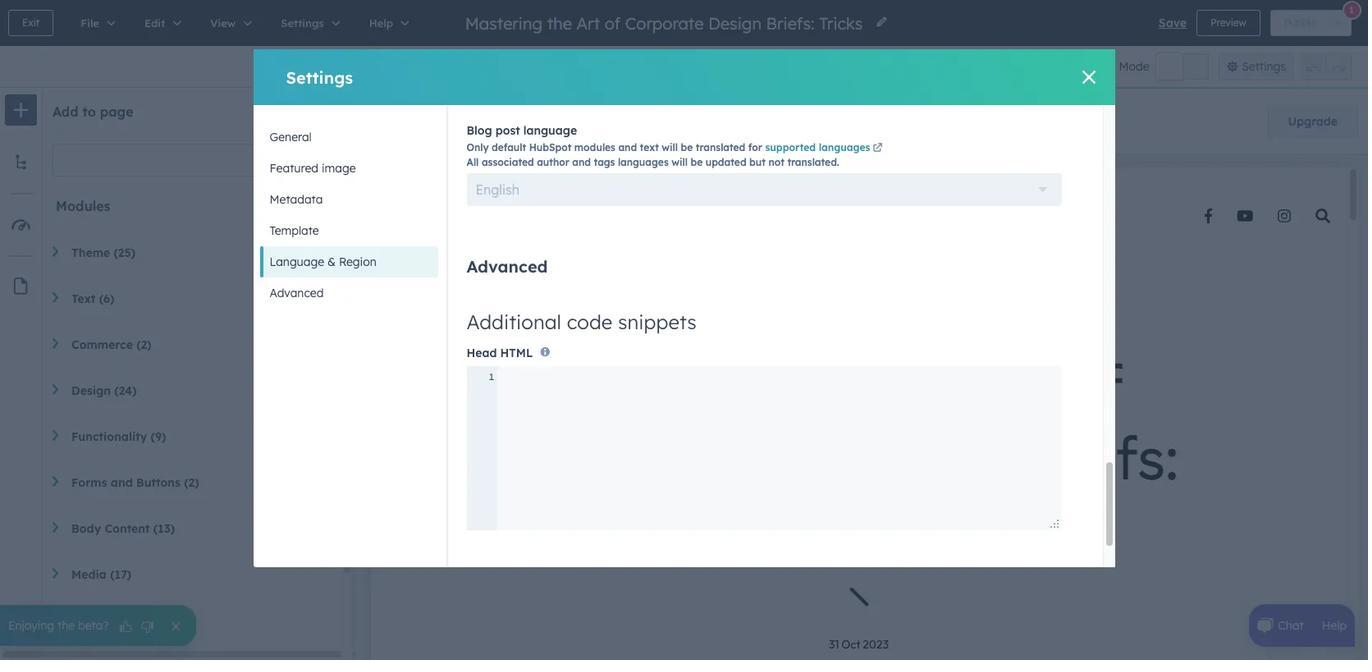 Task type: locate. For each thing, give the bounding box(es) containing it.
blog.
[[651, 113, 684, 130]]

updated
[[706, 156, 747, 168]]

upgrade
[[1289, 114, 1338, 129]]

will for languages
[[672, 156, 688, 168]]

will
[[662, 141, 678, 153], [672, 156, 688, 168]]

remove
[[402, 113, 455, 130]]

additional
[[467, 309, 562, 334]]

all associated author and tags languages will be updated but not translated.
[[467, 156, 840, 168]]

0 horizontal spatial 1
[[489, 371, 495, 383]]

1 vertical spatial be
[[691, 156, 703, 168]]

1 right publish button
[[1350, 4, 1355, 15]]

template
[[270, 223, 319, 238]]

settings inside additional code snippets dialog
[[286, 67, 353, 87]]

languages
[[819, 141, 871, 153], [618, 156, 669, 168]]

hubspot up author
[[529, 141, 572, 153]]

0 vertical spatial advanced
[[467, 256, 548, 277]]

languages up translated. at the right top of the page
[[819, 141, 871, 153]]

0 vertical spatial hubspot
[[484, 113, 542, 130]]

close image
[[1083, 71, 1096, 84]]

the
[[459, 113, 480, 130], [58, 618, 75, 633]]

group
[[1301, 53, 1352, 80]]

enjoying
[[8, 618, 54, 633]]

modules
[[56, 198, 110, 214]]

be down translated on the top right of the page
[[691, 156, 703, 168]]

will down the blog. on the top of the page
[[672, 156, 688, 168]]

enjoying the beta?
[[8, 618, 109, 633]]

1 horizontal spatial and
[[619, 141, 637, 153]]

thumbsup image
[[119, 620, 133, 635]]

publish button
[[1271, 10, 1332, 36]]

beta?
[[78, 618, 109, 633]]

1
[[1350, 4, 1355, 15], [489, 371, 495, 383]]

1 vertical spatial advanced
[[270, 286, 324, 301]]

advanced inside button
[[270, 286, 324, 301]]

be
[[681, 141, 693, 153], [691, 156, 703, 168]]

the left beta?
[[58, 618, 75, 633]]

1 vertical spatial languages
[[618, 156, 669, 168]]

settings inside button
[[1243, 59, 1287, 74]]

advanced down language
[[270, 286, 324, 301]]

0 horizontal spatial and
[[573, 156, 591, 168]]

remove the hubspot logo from your blog.
[[402, 113, 684, 130]]

0 vertical spatial the
[[459, 113, 480, 130]]

advanced up additional
[[467, 256, 548, 277]]

0 horizontal spatial settings
[[286, 67, 353, 87]]

the for hubspot
[[459, 113, 480, 130]]

will for text
[[662, 141, 678, 153]]

1 vertical spatial 1
[[489, 371, 495, 383]]

advanced
[[467, 256, 548, 277], [270, 286, 324, 301]]

metadata button
[[260, 184, 438, 215]]

None field
[[464, 12, 869, 34]]

0 vertical spatial 1
[[1350, 4, 1355, 15]]

add to page
[[53, 103, 133, 120]]

language & region
[[270, 255, 377, 269]]

supported languages
[[766, 141, 871, 153]]

additional code snippets
[[467, 309, 697, 334]]

settings down preview button
[[1243, 59, 1287, 74]]

featured image
[[270, 161, 356, 176]]

for
[[749, 141, 763, 153]]

0 vertical spatial will
[[662, 141, 678, 153]]

1 horizontal spatial languages
[[819, 141, 871, 153]]

mode
[[1120, 59, 1150, 74]]

1 horizontal spatial advanced
[[467, 256, 548, 277]]

1 vertical spatial will
[[672, 156, 688, 168]]

enjoying the beta? button
[[0, 605, 196, 646]]

snippets
[[618, 309, 697, 334]]

1 down head html
[[489, 371, 495, 383]]

english
[[476, 181, 520, 198]]

1 horizontal spatial settings
[[1243, 59, 1287, 74]]

from
[[580, 113, 612, 130]]

and
[[619, 141, 637, 153], [573, 156, 591, 168]]

general button
[[260, 122, 438, 153]]

preview
[[1211, 16, 1247, 29]]

hubspot
[[484, 113, 542, 130], [529, 141, 572, 153]]

the for beta?
[[58, 618, 75, 633]]

0 vertical spatial languages
[[819, 141, 871, 153]]

will right text on the top of the page
[[662, 141, 678, 153]]

chat
[[1279, 618, 1305, 633]]

settings up "general"
[[286, 67, 353, 87]]

0 vertical spatial be
[[681, 141, 693, 153]]

hubspot up "default"
[[484, 113, 542, 130]]

1 horizontal spatial 1
[[1350, 4, 1355, 15]]

not
[[769, 156, 785, 168]]

languages down text on the top of the page
[[618, 156, 669, 168]]

1 horizontal spatial the
[[459, 113, 480, 130]]

translated.
[[788, 156, 840, 168]]

1 inside additional code snippets dialog
[[489, 371, 495, 383]]

1 vertical spatial and
[[573, 156, 591, 168]]

link opens in a new window image
[[873, 144, 883, 153], [873, 144, 883, 153]]

0 horizontal spatial advanced
[[270, 286, 324, 301]]

1 vertical spatial the
[[58, 618, 75, 633]]

1 vertical spatial hubspot
[[529, 141, 572, 153]]

save
[[1159, 16, 1187, 30]]

and down modules at the left top
[[573, 156, 591, 168]]

region
[[339, 255, 377, 269]]

be down the blog. on the top of the page
[[681, 141, 693, 153]]

0 horizontal spatial the
[[58, 618, 75, 633]]

blog post language
[[467, 123, 577, 138]]

the up only
[[459, 113, 480, 130]]

associated
[[482, 156, 534, 168]]

logo
[[546, 113, 576, 130]]

all
[[467, 156, 479, 168]]

and left text on the top of the page
[[619, 141, 637, 153]]

settings
[[1243, 59, 1287, 74], [286, 67, 353, 87]]

focus mode
[[1085, 59, 1150, 74]]

featured image button
[[260, 153, 438, 184]]

hubspot inside additional code snippets dialog
[[529, 141, 572, 153]]

the inside enjoying the beta? button
[[58, 618, 75, 633]]

publish
[[1285, 16, 1318, 29]]

help
[[1323, 618, 1347, 633]]

additional code snippets dialog
[[253, 49, 1116, 660]]



Task type: describe. For each thing, give the bounding box(es) containing it.
0 vertical spatial and
[[619, 141, 637, 153]]

save button
[[1159, 13, 1187, 33]]

supported languages link
[[766, 141, 886, 153]]

only default hubspot modules and text will be translated for
[[467, 141, 766, 153]]

metadata
[[270, 192, 323, 207]]

thumbsdown image
[[140, 620, 155, 635]]

language & region button
[[260, 246, 438, 278]]

template button
[[260, 215, 438, 246]]

your
[[616, 113, 647, 130]]

head html
[[467, 346, 533, 361]]

be for translated
[[681, 141, 693, 153]]

preview button
[[1197, 10, 1261, 36]]

be for updated
[[691, 156, 703, 168]]

only
[[467, 141, 489, 153]]

supported
[[766, 141, 816, 153]]

focus mode element
[[1157, 53, 1209, 80]]

0 horizontal spatial languages
[[618, 156, 669, 168]]

upgrade link
[[1268, 105, 1359, 138]]

page
[[100, 103, 133, 120]]

english button
[[467, 173, 1062, 206]]

tags
[[594, 156, 615, 168]]

general
[[270, 130, 312, 145]]

add
[[53, 103, 78, 120]]

default
[[492, 141, 526, 153]]

code
[[567, 309, 613, 334]]

&
[[328, 255, 336, 269]]

blog
[[467, 123, 492, 138]]

focus
[[1085, 59, 1116, 74]]

exit
[[22, 16, 40, 29]]

text
[[640, 141, 659, 153]]

settings button
[[1219, 53, 1294, 80]]

modules
[[575, 141, 616, 153]]

but
[[750, 156, 766, 168]]

Search search field
[[53, 144, 343, 177]]

exit link
[[8, 10, 54, 36]]

language
[[270, 255, 324, 269]]

image
[[322, 161, 356, 176]]

html
[[501, 346, 533, 361]]

post
[[496, 123, 520, 138]]

featured
[[270, 161, 319, 176]]

advanced button
[[260, 278, 438, 309]]

head
[[467, 346, 497, 361]]

hubspot for the
[[484, 113, 542, 130]]

author
[[537, 156, 570, 168]]

translated
[[696, 141, 746, 153]]

publish group
[[1271, 10, 1352, 36]]

hubspot for default
[[529, 141, 572, 153]]

to
[[82, 103, 96, 120]]

language
[[524, 123, 577, 138]]



Task type: vqa. For each thing, say whether or not it's contained in the screenshot.
Template
yes



